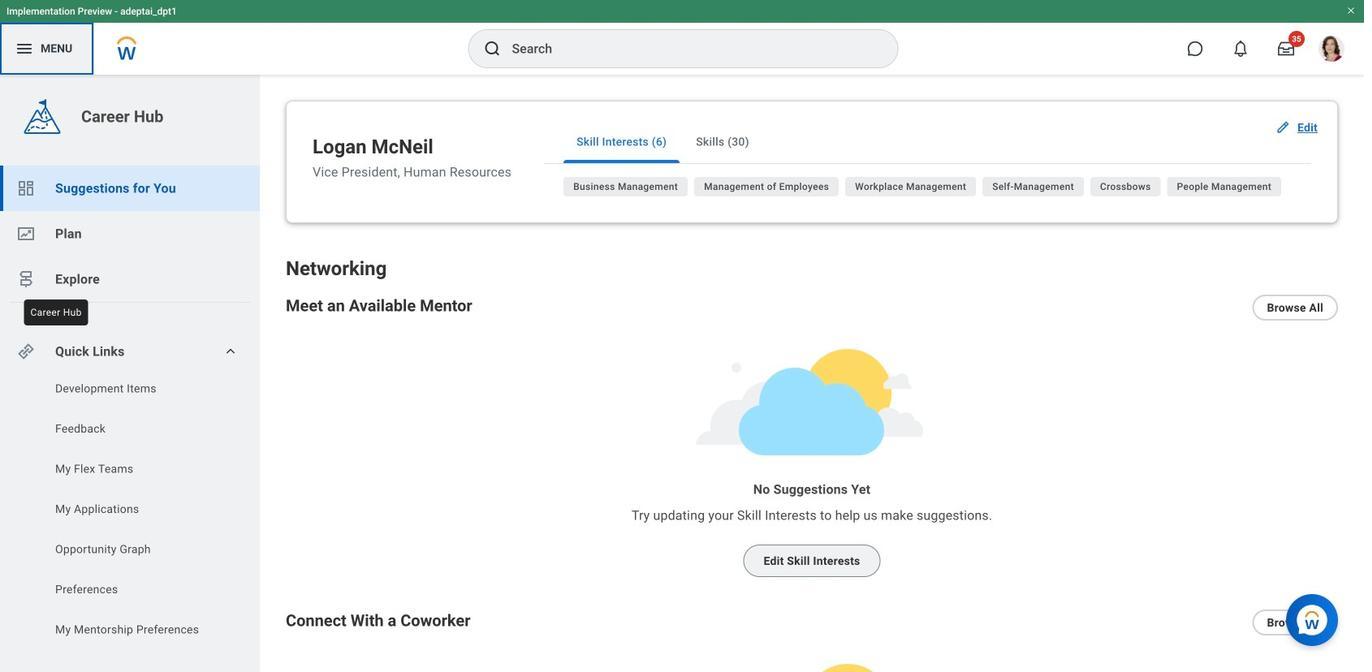 Task type: describe. For each thing, give the bounding box(es) containing it.
search image
[[483, 39, 502, 58]]

notifications large image
[[1233, 41, 1250, 57]]

justify image
[[15, 39, 34, 58]]

quick links element
[[16, 336, 247, 368]]

close environment banner image
[[1347, 6, 1357, 15]]



Task type: vqa. For each thing, say whether or not it's contained in the screenshot.
second All
no



Task type: locate. For each thing, give the bounding box(es) containing it.
dashboard image
[[16, 179, 36, 198]]

inbox large image
[[1279, 41, 1295, 57]]

banner
[[0, 0, 1365, 75]]

list
[[0, 166, 260, 302], [564, 177, 1312, 203], [0, 381, 260, 643]]

profile logan mcneil image
[[1319, 36, 1345, 65]]

link image
[[16, 342, 36, 362]]

edit image
[[1275, 119, 1292, 136]]

tab list
[[544, 121, 1312, 164]]

timeline milestone image
[[16, 270, 36, 289]]

Search Workday  search field
[[512, 31, 865, 67]]

chevron up small image
[[223, 344, 239, 360]]

onboarding home image
[[16, 224, 36, 244]]



